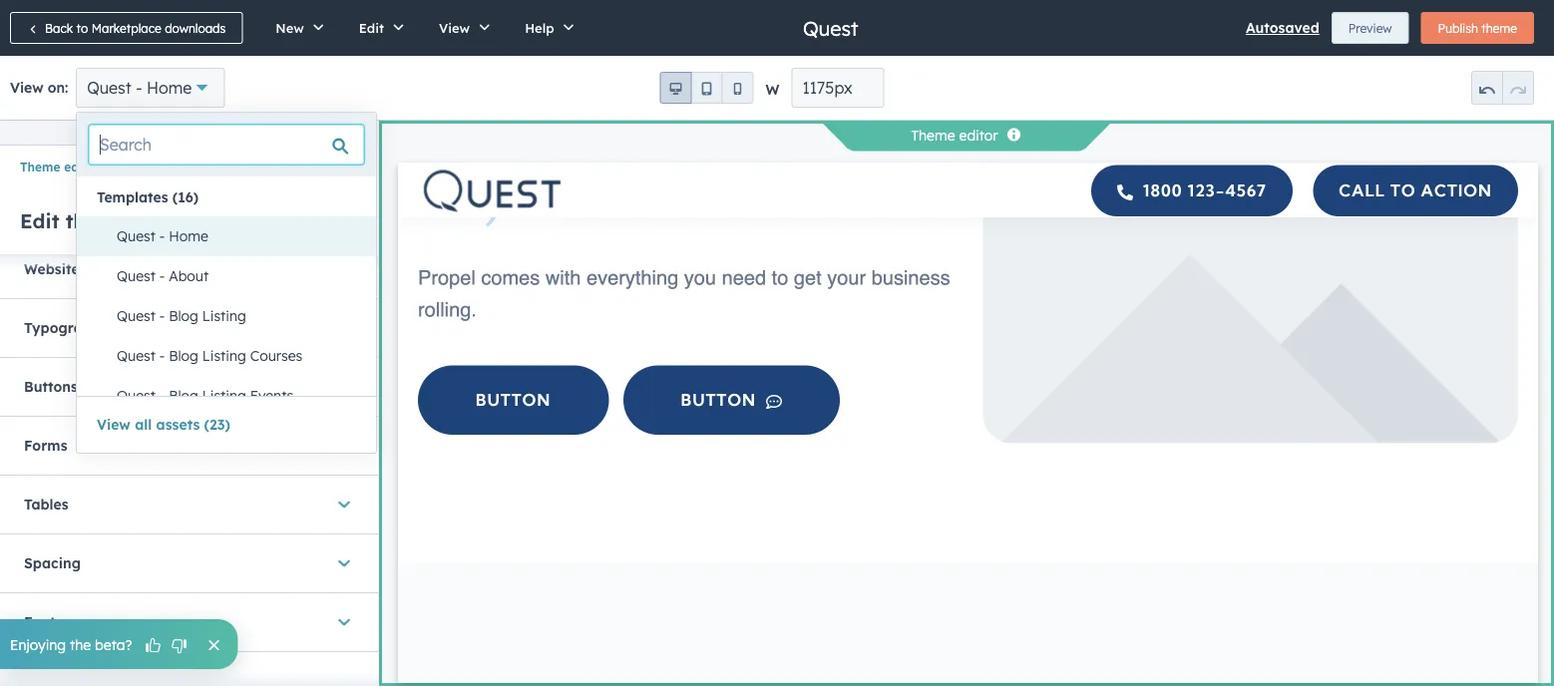 Task type: vqa. For each thing, say whether or not it's contained in the screenshot.
SEARCH HUBSPOT search field at the top right of the page
no



Task type: locate. For each thing, give the bounding box(es) containing it.
theme
[[1482, 20, 1517, 35], [66, 208, 128, 233]]

to
[[76, 20, 88, 35]]

blog
[[169, 307, 198, 325], [169, 347, 198, 365], [169, 387, 198, 405]]

0 horizontal spatial theme editor
[[20, 159, 100, 174]]

templates (16) button
[[77, 181, 376, 214]]

2 vertical spatial view
[[97, 416, 131, 433]]

quest for quest - blog listing events button
[[117, 387, 156, 405]]

quest - blog listing
[[117, 307, 246, 325]]

2 vertical spatial listing
[[202, 387, 246, 405]]

beta?
[[95, 636, 132, 653]]

(16)
[[172, 189, 199, 206]]

edit
[[359, 19, 384, 36], [20, 208, 59, 233]]

enjoying the beta?
[[10, 636, 132, 653]]

- for quest - blog listing courses button on the left of page
[[159, 347, 165, 365]]

quest inside 'quest - about' button
[[117, 267, 156, 285]]

0 horizontal spatial theme
[[20, 159, 60, 174]]

editor
[[959, 127, 998, 144], [64, 159, 100, 174]]

group down the publish theme button
[[1471, 71, 1534, 105]]

thumbsup image
[[144, 638, 162, 656]]

edit inside button
[[359, 19, 384, 36]]

edit for edit theme settings
[[20, 208, 59, 233]]

quest - about button
[[97, 256, 376, 296]]

group left w
[[660, 72, 754, 104]]

quest inside quest - blog listing courses button
[[117, 347, 156, 365]]

1 horizontal spatial group
[[1471, 71, 1534, 105]]

theme editor button
[[20, 159, 100, 174]]

3 blog from the top
[[169, 387, 198, 405]]

quest inside quest - blog listing button
[[117, 307, 156, 325]]

- up view all assets (23)
[[159, 387, 165, 405]]

header
[[84, 260, 133, 278]]

1 horizontal spatial editor
[[959, 127, 998, 144]]

quest down templates
[[117, 227, 156, 245]]

quest - home button
[[97, 216, 376, 256]]

caret image inside tables "dropdown button"
[[338, 495, 350, 515]]

listing up the (23)
[[202, 387, 246, 405]]

new
[[276, 19, 304, 36]]

listing down 'quest - about' button
[[202, 307, 246, 325]]

theme
[[911, 127, 955, 144], [20, 159, 60, 174]]

0 vertical spatial blog
[[169, 307, 198, 325]]

view right edit button
[[439, 19, 470, 36]]

enjoying the beta? button
[[0, 620, 238, 669]]

quest - home button
[[76, 68, 225, 108]]

2 blog from the top
[[169, 347, 198, 365]]

1 vertical spatial view
[[10, 79, 43, 96]]

quest up w 'text box'
[[803, 15, 858, 40]]

0 horizontal spatial editor
[[64, 159, 100, 174]]

new button
[[255, 0, 338, 56]]

0 vertical spatial theme
[[911, 127, 955, 144]]

caret image inside spacing dropdown button
[[338, 554, 350, 573]]

W text field
[[792, 68, 884, 108]]

theme editor
[[911, 127, 998, 144], [20, 159, 100, 174]]

back to marketplace downloads button
[[10, 12, 243, 44]]

edit for edit
[[359, 19, 384, 36]]

blog up 'assets'
[[169, 387, 198, 405]]

quest
[[803, 15, 858, 40], [87, 78, 131, 98], [117, 227, 156, 245], [117, 267, 156, 285], [117, 307, 156, 325], [117, 347, 156, 365], [117, 387, 156, 405]]

caret image
[[338, 436, 350, 456]]

quest - about
[[117, 267, 209, 285]]

1 vertical spatial editor
[[64, 159, 100, 174]]

listing
[[202, 307, 246, 325], [202, 347, 246, 365], [202, 387, 246, 405]]

0 vertical spatial caret image
[[338, 495, 350, 515]]

1 vertical spatial edit
[[20, 208, 59, 233]]

group
[[1471, 71, 1534, 105], [660, 72, 754, 104]]

quest down quest - about
[[117, 307, 156, 325]]

view for view all assets (23)
[[97, 416, 131, 433]]

- down back to marketplace downloads
[[136, 78, 142, 98]]

2 horizontal spatial view
[[439, 19, 470, 36]]

1 vertical spatial theme
[[66, 208, 128, 233]]

0 horizontal spatial edit
[[20, 208, 59, 233]]

quest - home up quest - about
[[117, 227, 208, 245]]

templates
[[97, 189, 168, 206]]

autosaved button
[[1246, 16, 1320, 40]]

1 horizontal spatial edit
[[359, 19, 384, 36]]

back
[[45, 20, 73, 35]]

view left "all" at the left bottom
[[97, 416, 131, 433]]

home down (16)
[[169, 227, 208, 245]]

buttons button
[[24, 358, 354, 416]]

quest right on: at the left top of the page
[[87, 78, 131, 98]]

- for quest - home button
[[159, 227, 165, 245]]

1 horizontal spatial theme editor
[[911, 127, 998, 144]]

0 vertical spatial listing
[[202, 307, 246, 325]]

caret image for tables
[[338, 495, 350, 515]]

1 listing from the top
[[202, 307, 246, 325]]

edit up website
[[20, 208, 59, 233]]

theme down templates
[[66, 208, 128, 233]]

listing down quest - blog listing button
[[202, 347, 246, 365]]

settings
[[134, 208, 213, 233]]

quest left the about
[[117, 267, 156, 285]]

view
[[439, 19, 470, 36], [10, 79, 43, 96], [97, 416, 131, 433]]

blog down quest - blog listing
[[169, 347, 198, 365]]

0 horizontal spatial theme
[[66, 208, 128, 233]]

home inside popup button
[[147, 78, 192, 98]]

theme right publish
[[1482, 20, 1517, 35]]

1 horizontal spatial theme
[[911, 127, 955, 144]]

- for 'quest - about' button
[[159, 267, 165, 285]]

- down quest - about
[[159, 307, 165, 325]]

footer
[[24, 614, 70, 631]]

on:
[[48, 79, 68, 96]]

2 caret image from the top
[[338, 554, 350, 573]]

1 vertical spatial home
[[169, 227, 208, 245]]

marketplace
[[91, 20, 161, 35]]

quest inside quest - home button
[[117, 227, 156, 245]]

1 vertical spatial theme editor
[[20, 159, 100, 174]]

quest - blog listing events button
[[97, 376, 376, 416]]

view inside view 'button'
[[439, 19, 470, 36]]

1 vertical spatial listing
[[202, 347, 246, 365]]

forms button
[[24, 417, 354, 475]]

1 caret image from the top
[[338, 495, 350, 515]]

3 listing from the top
[[202, 387, 246, 405]]

caret image inside footer dropdown button
[[338, 612, 350, 632]]

edit theme settings
[[20, 208, 213, 233]]

view all assets (23)
[[97, 416, 230, 433]]

-
[[136, 78, 142, 98], [159, 227, 165, 245], [159, 267, 165, 285], [159, 307, 165, 325], [159, 347, 165, 365], [159, 387, 165, 405]]

view left on: at the left top of the page
[[10, 79, 43, 96]]

preview button
[[1332, 12, 1409, 44]]

theme inside button
[[1482, 20, 1517, 35]]

0 vertical spatial home
[[147, 78, 192, 98]]

quest - home
[[87, 78, 192, 98], [117, 227, 208, 245]]

website
[[24, 260, 79, 278]]

1 horizontal spatial view
[[97, 416, 131, 433]]

1 vertical spatial caret image
[[338, 554, 350, 573]]

0 vertical spatial theme
[[1482, 20, 1517, 35]]

quest up "all" at the left bottom
[[117, 387, 156, 405]]

assets
[[156, 416, 200, 433]]

2 vertical spatial blog
[[169, 387, 198, 405]]

0 horizontal spatial group
[[660, 72, 754, 104]]

quest down quest - blog listing
[[117, 347, 156, 365]]

home down downloads
[[147, 78, 192, 98]]

- up quest - about
[[159, 227, 165, 245]]

quest for quest - home button
[[117, 227, 156, 245]]

buttons
[[24, 378, 78, 396]]

view button
[[418, 0, 504, 56]]

0 vertical spatial view
[[439, 19, 470, 36]]

- down quest - blog listing
[[159, 347, 165, 365]]

2 vertical spatial caret image
[[338, 612, 350, 632]]

blog for courses
[[169, 347, 198, 365]]

3 caret image from the top
[[338, 612, 350, 632]]

quest for 'quest - about' button
[[117, 267, 156, 285]]

2 listing from the top
[[202, 347, 246, 365]]

downloads
[[165, 20, 226, 35]]

quest - blog listing courses button
[[97, 336, 376, 376]]

edit button
[[338, 0, 418, 56]]

- left the about
[[159, 267, 165, 285]]

0 vertical spatial edit
[[359, 19, 384, 36]]

thumbsdown image
[[170, 638, 188, 656]]

help button
[[504, 0, 588, 56]]

view inside the view all assets (23) button
[[97, 416, 131, 433]]

0 vertical spatial quest - home
[[87, 78, 192, 98]]

0 horizontal spatial view
[[10, 79, 43, 96]]

1 vertical spatial blog
[[169, 347, 198, 365]]

0 vertical spatial editor
[[959, 127, 998, 144]]

quest - home down back to marketplace downloads
[[87, 78, 192, 98]]

1 horizontal spatial theme
[[1482, 20, 1517, 35]]

quest inside quest - blog listing events button
[[117, 387, 156, 405]]

blog down the about
[[169, 307, 198, 325]]

edit right new button
[[359, 19, 384, 36]]

Search search field
[[89, 125, 364, 165]]

1 vertical spatial theme
[[20, 159, 60, 174]]

home
[[147, 78, 192, 98], [169, 227, 208, 245]]

enjoying
[[10, 636, 66, 653]]

caret image
[[338, 495, 350, 515], [338, 554, 350, 573], [338, 612, 350, 632]]

1 vertical spatial quest - home
[[117, 227, 208, 245]]

website header button
[[24, 240, 354, 298]]



Task type: describe. For each thing, give the bounding box(es) containing it.
- for quest - blog listing events button
[[159, 387, 165, 405]]

- inside popup button
[[136, 78, 142, 98]]

quest - blog listing button
[[97, 296, 376, 336]]

quest inside quest - home popup button
[[87, 78, 131, 98]]

(23)
[[204, 416, 230, 433]]

- for quest - blog listing button
[[159, 307, 165, 325]]

forms
[[24, 437, 67, 455]]

tables
[[24, 496, 68, 513]]

footer button
[[24, 593, 354, 651]]

theme inside navigation
[[20, 159, 60, 174]]

events
[[250, 387, 294, 405]]

tables button
[[24, 476, 354, 534]]

publish
[[1438, 20, 1478, 35]]

view on:
[[10, 79, 68, 96]]

website header
[[24, 260, 133, 278]]

1 blog from the top
[[169, 307, 198, 325]]

theme for publish
[[1482, 20, 1517, 35]]

0 vertical spatial theme editor
[[911, 127, 998, 144]]

w
[[766, 81, 780, 98]]

listing for events
[[202, 387, 246, 405]]

about
[[169, 267, 209, 285]]

home inside button
[[169, 227, 208, 245]]

courses
[[250, 347, 303, 365]]

quest for quest - blog listing courses button on the left of page
[[117, 347, 156, 365]]

quest - blog listing events
[[117, 387, 294, 405]]

quest - home inside button
[[117, 227, 208, 245]]

preview
[[1349, 20, 1392, 35]]

blog for events
[[169, 387, 198, 405]]

theme editor navigation
[[0, 154, 378, 179]]

quest - blog listing courses
[[117, 347, 303, 365]]

listing for courses
[[202, 347, 246, 365]]

all
[[135, 416, 152, 433]]

typography button
[[24, 299, 354, 357]]

typography
[[24, 319, 109, 337]]

editor inside theme editor navigation
[[64, 159, 100, 174]]

quest - home inside popup button
[[87, 78, 192, 98]]

help
[[525, 19, 554, 36]]

view for view on:
[[10, 79, 43, 96]]

theme for edit
[[66, 208, 128, 233]]

spacing button
[[24, 535, 354, 592]]

templates (16)
[[97, 189, 199, 206]]

the
[[70, 636, 91, 653]]

theme editor inside theme editor navigation
[[20, 159, 100, 174]]

publish theme button
[[1421, 12, 1534, 44]]

spacing
[[24, 555, 81, 572]]

caret image for footer
[[338, 612, 350, 632]]

caret image for spacing
[[338, 554, 350, 573]]

publish theme
[[1438, 20, 1517, 35]]

view for view
[[439, 19, 470, 36]]

autosaved
[[1246, 19, 1320, 36]]

back to marketplace downloads
[[45, 20, 226, 35]]

view all assets (23) button
[[97, 413, 230, 437]]

quest for quest - blog listing button
[[117, 307, 156, 325]]



